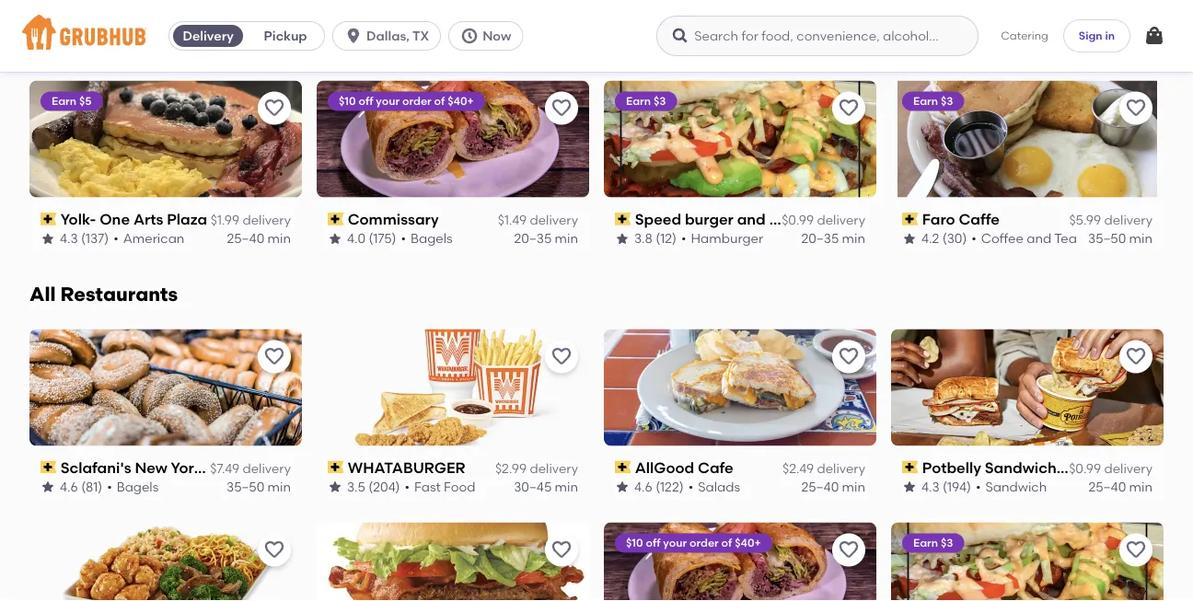 Task type: vqa. For each thing, say whether or not it's contained in the screenshot.
the bottommost it
no



Task type: locate. For each thing, give the bounding box(es) containing it.
order down • salads
[[690, 536, 719, 550]]

$2.99
[[495, 461, 527, 476]]

30–45 min
[[514, 479, 578, 495]]

subscription pass image left "speed"
[[615, 213, 632, 225]]

0 vertical spatial $10 off your order of $40+
[[339, 94, 474, 108]]

your
[[376, 94, 400, 108], [663, 536, 687, 550]]

star icon image left 3.8
[[615, 231, 630, 246]]

• down the "one"
[[114, 231, 119, 246]]

0 horizontal spatial and
[[737, 210, 766, 228]]

2 horizontal spatial and
[[1027, 231, 1052, 246]]

0 horizontal spatial order
[[402, 94, 432, 108]]

star icon image for faro caffe
[[903, 231, 917, 246]]

sandwich down the potbelly sandwich works
[[986, 479, 1047, 495]]

•
[[114, 231, 119, 246], [401, 231, 406, 246], [682, 231, 687, 246], [972, 231, 977, 246], [107, 479, 112, 495], [405, 479, 410, 495], [689, 479, 694, 495], [976, 479, 981, 495]]

3.5 (204)
[[347, 479, 400, 495]]

1 svg image from the left
[[461, 27, 479, 45]]

food
[[444, 479, 476, 495]]

1 horizontal spatial $0.99
[[1069, 461, 1102, 476]]

your down '(122)'
[[663, 536, 687, 550]]

25–40 down $2.49 delivery
[[802, 479, 839, 495]]

1 vertical spatial 4.3
[[922, 479, 940, 495]]

earn for speed
[[626, 94, 651, 108]]

1 vertical spatial $0.99
[[1069, 461, 1102, 476]]

0 horizontal spatial $0.99
[[782, 212, 814, 228]]

35–50
[[1089, 231, 1127, 246], [227, 479, 265, 495]]

of down "salads"
[[722, 536, 733, 550]]

4.3 down yolk-
[[60, 231, 78, 246]]

1 horizontal spatial $10 off your order of $40+
[[626, 536, 761, 550]]

0 horizontal spatial bagels
[[117, 479, 159, 495]]

sclafani's new york bagels and sandwiches logo image
[[29, 329, 302, 446]]

in
[[1106, 29, 1115, 42]]

1 vertical spatial bagels
[[117, 479, 159, 495]]

0 horizontal spatial svg image
[[345, 27, 363, 45]]

subscription pass image left commissary
[[328, 213, 344, 225]]

4.6 for 4.6 (81)
[[60, 479, 78, 495]]

subscription pass image for 4.6 (81)
[[41, 461, 57, 474]]

1 horizontal spatial 20–35 min
[[802, 231, 866, 246]]

• right (30)
[[972, 231, 977, 246]]

delivery for whataburger
[[530, 461, 578, 476]]

star icon image for whataburger
[[328, 480, 343, 495]]

4.2
[[922, 231, 940, 246]]

1 horizontal spatial 4.6
[[635, 479, 653, 495]]

$3
[[654, 94, 666, 108], [941, 94, 954, 108], [941, 536, 954, 550]]

1 horizontal spatial 20–35
[[802, 231, 839, 246]]

one
[[100, 210, 130, 228]]

0 vertical spatial bagels
[[411, 231, 453, 246]]

25–40 down $1.99 delivery
[[227, 231, 265, 246]]

1 horizontal spatial 4.3
[[922, 479, 940, 495]]

1 vertical spatial 35–50
[[227, 479, 265, 495]]

0 horizontal spatial $10 off your order of $40+
[[339, 94, 474, 108]]

deals
[[123, 41, 178, 65]]

coffee
[[982, 231, 1024, 246]]

2 20–35 from the left
[[802, 231, 839, 246]]

1 4.6 from the left
[[60, 479, 78, 495]]

of down dallas, tx button
[[434, 94, 445, 108]]

order for the right commissary logo
[[690, 536, 719, 550]]

1 vertical spatial sandwich
[[986, 479, 1047, 495]]

0 horizontal spatial subscription pass image
[[41, 461, 57, 474]]

0 horizontal spatial 20–35
[[514, 231, 552, 246]]

off down dallas,
[[359, 94, 373, 108]]

$5
[[79, 94, 92, 108]]

speed burger and and more logo image
[[604, 81, 877, 198], [892, 522, 1164, 601]]

2 horizontal spatial 25–40 min
[[1089, 479, 1153, 495]]

• for allgood cafe
[[689, 479, 694, 495]]

4.6 (122)
[[635, 479, 684, 495]]

svg image left dallas,
[[345, 27, 363, 45]]

20–35 min for speed burger and and more
[[802, 231, 866, 246]]

off down 4.6 (122)
[[646, 536, 661, 550]]

star icon image for commissary
[[328, 231, 343, 246]]

25–40 min
[[227, 231, 291, 246], [802, 479, 866, 495], [1089, 479, 1153, 495]]

$7.49 delivery
[[210, 461, 291, 476]]

0 vertical spatial $10
[[339, 94, 356, 108]]

and for coffee
[[1027, 231, 1052, 246]]

0 horizontal spatial svg image
[[461, 27, 479, 45]]

0 vertical spatial sandwich
[[985, 459, 1057, 477]]

1 horizontal spatial • bagels
[[401, 231, 453, 246]]

1 horizontal spatial bagels
[[411, 231, 453, 246]]

0 vertical spatial 35–50 min
[[1089, 231, 1153, 246]]

subscription pass image
[[41, 213, 57, 225], [328, 213, 344, 225], [615, 213, 632, 225], [903, 213, 919, 225], [328, 461, 344, 474], [903, 461, 919, 474]]

1 horizontal spatial 35–50
[[1089, 231, 1127, 246]]

1 20–35 min from the left
[[514, 231, 578, 246]]

fast
[[415, 479, 441, 495]]

bagels for 4.0 (175)
[[411, 231, 453, 246]]

and up 'hamburger'
[[737, 210, 766, 228]]

0 horizontal spatial 25–40
[[227, 231, 265, 246]]

0 horizontal spatial 35–50 min
[[227, 479, 291, 495]]

off
[[359, 94, 373, 108], [646, 536, 661, 550]]

earn
[[52, 94, 76, 108], [626, 94, 651, 108], [914, 94, 939, 108], [914, 536, 939, 550]]

whataburger logo image
[[317, 329, 589, 446]]

4.6
[[60, 479, 78, 495], [635, 479, 653, 495]]

sandwich for •
[[986, 479, 1047, 495]]

1 horizontal spatial svg image
[[672, 27, 690, 45]]

20–35 down $1.49 delivery
[[514, 231, 552, 246]]

• right (12)
[[682, 231, 687, 246]]

off for commissary logo to the top
[[359, 94, 373, 108]]

25–40 min down $1.99 delivery
[[227, 231, 291, 246]]

$40+ for commissary logo to the top
[[448, 94, 474, 108]]

star icon image left 4.6 (122)
[[615, 480, 630, 495]]

1 horizontal spatial subscription pass image
[[615, 461, 632, 474]]

1 vertical spatial off
[[646, 536, 661, 550]]

star icon image
[[41, 231, 55, 246], [328, 231, 343, 246], [615, 231, 630, 246], [903, 231, 917, 246], [41, 480, 55, 495], [328, 480, 343, 495], [615, 480, 630, 495], [903, 480, 917, 495]]

• sandwich
[[976, 479, 1047, 495]]

1 horizontal spatial 25–40 min
[[802, 479, 866, 495]]

and left tea
[[1027, 231, 1052, 246]]

0 vertical spatial 35–50
[[1089, 231, 1127, 246]]

sign in button
[[1064, 19, 1131, 52]]

now
[[483, 28, 512, 44]]

• down whataburger
[[405, 479, 410, 495]]

subscription pass image left whataburger
[[328, 461, 344, 474]]

and for burger
[[737, 210, 766, 228]]

0 horizontal spatial $40+
[[448, 94, 474, 108]]

1 vertical spatial of
[[722, 536, 733, 550]]

0 vertical spatial off
[[359, 94, 373, 108]]

1 horizontal spatial off
[[646, 536, 661, 550]]

subscription pass image
[[41, 461, 57, 474], [615, 461, 632, 474]]

$10 for commissary logo to the top
[[339, 94, 356, 108]]

25–40 min down $2.49 delivery
[[802, 479, 866, 495]]

0 horizontal spatial 25–40 min
[[227, 231, 291, 246]]

commissary logo image
[[317, 81, 589, 198], [604, 522, 877, 601]]

1 vertical spatial your
[[663, 536, 687, 550]]

$1.99
[[211, 212, 240, 228]]

35–50 for $7.49
[[227, 479, 265, 495]]

• right '(175)'
[[401, 231, 406, 246]]

1 horizontal spatial your
[[663, 536, 687, 550]]

• fast food
[[405, 479, 476, 495]]

1 horizontal spatial order
[[690, 536, 719, 550]]

0 horizontal spatial • bagels
[[107, 479, 159, 495]]

1 vertical spatial $40+
[[735, 536, 761, 550]]

$40+ down now button
[[448, 94, 474, 108]]

order
[[402, 94, 432, 108], [690, 536, 719, 550]]

yolk-
[[60, 210, 96, 228]]

earn $3 for speed
[[626, 94, 666, 108]]

1 20–35 from the left
[[514, 231, 552, 246]]

35–50 min
[[1089, 231, 1153, 246], [227, 479, 291, 495]]

• salads
[[689, 479, 741, 495]]

speed burger and and more logo image down the • sandwich
[[892, 522, 1164, 601]]

save this restaurant image for yolk- one arts plaza
[[263, 97, 286, 119]]

$10 down 4.6 (122)
[[626, 536, 643, 550]]

$10 off your order of $40+ down • salads
[[626, 536, 761, 550]]

sign in
[[1079, 29, 1115, 42]]

$0.99 for and
[[782, 212, 814, 228]]

0 horizontal spatial of
[[434, 94, 445, 108]]

• for whataburger
[[405, 479, 410, 495]]

delicious deals
[[29, 41, 178, 65]]

star icon image left 3.5
[[328, 480, 343, 495]]

delivery for commissary
[[530, 212, 578, 228]]

subscription pass image left faro on the right top of page
[[903, 213, 919, 225]]

now button
[[449, 21, 531, 51]]

earn for yolk-
[[52, 94, 76, 108]]

0 horizontal spatial commissary logo image
[[317, 81, 589, 198]]

$40+
[[448, 94, 474, 108], [735, 536, 761, 550]]

1 vertical spatial $10 off your order of $40+
[[626, 536, 761, 550]]

• bagels
[[401, 231, 453, 246], [107, 479, 159, 495]]

$2.49 delivery
[[783, 461, 866, 476]]

0 horizontal spatial speed burger and and more logo image
[[604, 81, 877, 198]]

$0.99 delivery
[[782, 212, 866, 228], [1069, 461, 1153, 476]]

1 vertical spatial order
[[690, 536, 719, 550]]

save this restaurant image
[[1125, 97, 1148, 119], [263, 346, 286, 368], [551, 346, 573, 368], [838, 346, 860, 368], [263, 539, 286, 561], [838, 539, 860, 561], [1125, 539, 1148, 561]]

delivery for speed burger and and more
[[817, 212, 866, 228]]

subscription pass image inside $7.49 delivery link
[[41, 461, 57, 474]]

yolk- one arts plaza
[[60, 210, 207, 228]]

25–40 for potbelly sandwich works
[[1089, 479, 1127, 495]]

subscription pass image for yolk- one arts plaza
[[41, 213, 57, 225]]

pickup
[[264, 28, 307, 44]]

20–35 down "more"
[[802, 231, 839, 246]]

0 vertical spatial $0.99 delivery
[[782, 212, 866, 228]]

sandwich up the • sandwich
[[985, 459, 1057, 477]]

subscription pass image left potbelly
[[903, 461, 919, 474]]

and left "more"
[[770, 210, 798, 228]]

20–35 min down $1.49 delivery
[[514, 231, 578, 246]]

• down allgood cafe
[[689, 479, 694, 495]]

1 horizontal spatial $40+
[[735, 536, 761, 550]]

$3 for speed
[[654, 94, 666, 108]]

speed burger and and more logo image up speed burger and and more
[[604, 81, 877, 198]]

4.3 left (194)
[[922, 479, 940, 495]]

0 vertical spatial order
[[402, 94, 432, 108]]

star icon image left 4.3 (137)
[[41, 231, 55, 246]]

0 vertical spatial $40+
[[448, 94, 474, 108]]

order down tx at the left top of the page
[[402, 94, 432, 108]]

save this restaurant image
[[263, 97, 286, 119], [551, 97, 573, 119], [838, 97, 860, 119], [1125, 346, 1148, 368], [551, 539, 573, 561]]

4.2 (30)
[[922, 231, 967, 246]]

star icon image for allgood cafe
[[615, 480, 630, 495]]

plaza
[[167, 210, 207, 228]]

commissary
[[348, 210, 439, 228]]

25–40
[[227, 231, 265, 246], [802, 479, 839, 495], [1089, 479, 1127, 495]]

• bagels down $7.49 delivery link
[[107, 479, 159, 495]]

sign
[[1079, 29, 1103, 42]]

$40+ for the right commissary logo
[[735, 536, 761, 550]]

1 horizontal spatial and
[[770, 210, 798, 228]]

0 horizontal spatial your
[[376, 94, 400, 108]]

1 vertical spatial speed burger and and more logo image
[[892, 522, 1164, 601]]

1 vertical spatial $0.99 delivery
[[1069, 461, 1153, 476]]

35–50 min down $7.49 delivery
[[227, 479, 291, 495]]

bagels down $7.49 delivery link
[[117, 479, 159, 495]]

2 horizontal spatial 25–40
[[1089, 479, 1127, 495]]

main navigation navigation
[[0, 0, 1194, 72]]

$10
[[339, 94, 356, 108], [626, 536, 643, 550]]

delivery
[[243, 212, 291, 228], [530, 212, 578, 228], [817, 212, 866, 228], [1105, 212, 1153, 228], [243, 461, 291, 476], [530, 461, 578, 476], [817, 461, 866, 476], [1105, 461, 1153, 476]]

0 vertical spatial of
[[434, 94, 445, 108]]

1 vertical spatial commissary logo image
[[604, 522, 877, 601]]

25–40 min down works
[[1089, 479, 1153, 495]]

4.0
[[347, 231, 366, 246]]

20–35 min down "more"
[[802, 231, 866, 246]]

2 svg image from the left
[[672, 27, 690, 45]]

0 vertical spatial $0.99
[[782, 212, 814, 228]]

min
[[268, 231, 291, 246], [555, 231, 578, 246], [842, 231, 866, 246], [1130, 231, 1153, 246], [268, 479, 291, 495], [555, 479, 578, 495], [842, 479, 866, 495], [1130, 479, 1153, 495]]

2 subscription pass image from the left
[[615, 461, 632, 474]]

30–45
[[514, 479, 552, 495]]

$10 off your order of $40+
[[339, 94, 474, 108], [626, 536, 761, 550]]

star icon image for potbelly sandwich works
[[903, 480, 917, 495]]

20–35 for speed burger and and more
[[802, 231, 839, 246]]

and
[[737, 210, 766, 228], [770, 210, 798, 228], [1027, 231, 1052, 246]]

allgood cafe logo image
[[604, 329, 877, 446]]

• for potbelly sandwich works
[[976, 479, 981, 495]]

caffe
[[959, 210, 1000, 228]]

1 horizontal spatial 35–50 min
[[1089, 231, 1153, 246]]

svg image
[[1144, 25, 1166, 47], [345, 27, 363, 45]]

4.6 left (81)
[[60, 479, 78, 495]]

0 horizontal spatial off
[[359, 94, 373, 108]]

bagels for 4.6 (81)
[[117, 479, 159, 495]]

pickup button
[[247, 21, 324, 51]]

$10 down dallas, tx button
[[339, 94, 356, 108]]

all restaurants
[[29, 282, 178, 306]]

35–50 min down $5.99 delivery
[[1089, 231, 1153, 246]]

0 horizontal spatial $0.99 delivery
[[782, 212, 866, 228]]

Search for food, convenience, alcohol... search field
[[657, 16, 979, 56]]

star icon image left 4.3 (194)
[[903, 480, 917, 495]]

$10 off your order of $40+ down dallas, tx
[[339, 94, 474, 108]]

1 horizontal spatial $0.99 delivery
[[1069, 461, 1153, 476]]

svg image
[[461, 27, 479, 45], [672, 27, 690, 45]]

star icon image left 4.2
[[903, 231, 917, 246]]

min for speed burger and and more
[[842, 231, 866, 246]]

25–40 for allgood cafe
[[802, 479, 839, 495]]

1 horizontal spatial 25–40
[[802, 479, 839, 495]]

0 vertical spatial your
[[376, 94, 400, 108]]

faro caffe
[[923, 210, 1000, 228]]

min for commissary
[[555, 231, 578, 246]]

0 horizontal spatial 35–50
[[227, 479, 265, 495]]

1 vertical spatial $10
[[626, 536, 643, 550]]

0 vertical spatial • bagels
[[401, 231, 453, 246]]

min for faro caffe
[[1130, 231, 1153, 246]]

1 vertical spatial 35–50 min
[[227, 479, 291, 495]]

25–40 down works
[[1089, 479, 1127, 495]]

$0.99 for works
[[1069, 461, 1102, 476]]

1 horizontal spatial $10
[[626, 536, 643, 550]]

0 horizontal spatial 20–35 min
[[514, 231, 578, 246]]

star icon image for speed burger and and more
[[615, 231, 630, 246]]

restaurants
[[60, 282, 178, 306]]

svg image right in
[[1144, 25, 1166, 47]]

$0.99
[[782, 212, 814, 228], [1069, 461, 1102, 476]]

star icon image left 4.0
[[328, 231, 343, 246]]

earn for faro
[[914, 94, 939, 108]]

1 horizontal spatial of
[[722, 536, 733, 550]]

2 4.6 from the left
[[635, 479, 653, 495]]

dallas, tx
[[367, 28, 429, 44]]

subscription pass image left yolk-
[[41, 213, 57, 225]]

bagels down commissary
[[411, 231, 453, 246]]

2 20–35 min from the left
[[802, 231, 866, 246]]

0 horizontal spatial 4.6
[[60, 479, 78, 495]]

35–50 down $5.99 delivery
[[1089, 231, 1127, 246]]

• bagels down commissary
[[401, 231, 453, 246]]

0 horizontal spatial $10
[[339, 94, 356, 108]]

• right (81)
[[107, 479, 112, 495]]

0 horizontal spatial 4.3
[[60, 231, 78, 246]]

0 vertical spatial commissary logo image
[[317, 81, 589, 198]]

• right (194)
[[976, 479, 981, 495]]

$40+ down "salads"
[[735, 536, 761, 550]]

your down dallas,
[[376, 94, 400, 108]]

20–35 min
[[514, 231, 578, 246], [802, 231, 866, 246]]

1 vertical spatial • bagels
[[107, 479, 159, 495]]

4.6 left '(122)'
[[635, 479, 653, 495]]

save this restaurant image for commissary
[[551, 97, 573, 119]]

$5.99 delivery
[[1070, 212, 1153, 228]]

1 subscription pass image from the left
[[41, 461, 57, 474]]

panda express logo image
[[29, 522, 302, 601]]

speed
[[635, 210, 682, 228]]

0 vertical spatial 4.3
[[60, 231, 78, 246]]

35–50 down $7.49 delivery
[[227, 479, 265, 495]]

$1.99 delivery
[[211, 212, 291, 228]]

earn $3
[[626, 94, 666, 108], [914, 94, 954, 108], [914, 536, 954, 550]]



Task type: describe. For each thing, give the bounding box(es) containing it.
allgood
[[635, 459, 695, 477]]

• bagels for 4.6 (81)
[[107, 479, 159, 495]]

your for the right commissary logo
[[663, 536, 687, 550]]

(30)
[[943, 231, 967, 246]]

(122)
[[656, 479, 684, 495]]

$0.99 delivery for potbelly sandwich works
[[1069, 461, 1153, 476]]

4.3 (194)
[[922, 479, 972, 495]]

$1.49 delivery
[[498, 212, 578, 228]]

your for commissary logo to the top
[[376, 94, 400, 108]]

min for whataburger
[[555, 479, 578, 495]]

off for the right commissary logo
[[646, 536, 661, 550]]

$10 off your order of $40+ for the right commissary logo
[[626, 536, 761, 550]]

potbelly sandwich works logo image
[[892, 329, 1164, 446]]

3.8 (12)
[[635, 231, 677, 246]]

• coffee and tea
[[972, 231, 1077, 246]]

20–35 for commissary
[[514, 231, 552, 246]]

delicious
[[29, 41, 119, 65]]

$2.99 delivery
[[495, 461, 578, 476]]

dallas, tx button
[[333, 21, 449, 51]]

$3 for faro
[[941, 94, 954, 108]]

salads
[[698, 479, 741, 495]]

subscription pass image for 4.6 (122)
[[615, 461, 632, 474]]

of for commissary logo to the top
[[434, 94, 445, 108]]

svg image inside now button
[[461, 27, 479, 45]]

sandwich for potbelly
[[985, 459, 1057, 477]]

$5.99
[[1070, 212, 1102, 228]]

yolk- one arts plaza logo image
[[29, 81, 302, 198]]

order for commissary logo to the top
[[402, 94, 432, 108]]

4.6 (81)
[[60, 479, 102, 495]]

35–50 for $5.99
[[1089, 231, 1127, 246]]

35–50 min for $7.49
[[227, 479, 291, 495]]

arts
[[133, 210, 163, 228]]

speed burger and and more
[[635, 210, 839, 228]]

subscription pass image for whataburger
[[328, 461, 344, 474]]

delivery for allgood cafe
[[817, 461, 866, 476]]

more
[[802, 210, 839, 228]]

(175)
[[369, 231, 396, 246]]

• bagels for 4.0 (175)
[[401, 231, 453, 246]]

(194)
[[943, 479, 972, 495]]

catering
[[1001, 29, 1049, 42]]

min for yolk- one arts plaza
[[268, 231, 291, 246]]

svg image inside dallas, tx button
[[345, 27, 363, 45]]

• for yolk- one arts plaza
[[114, 231, 119, 246]]

american
[[123, 231, 185, 246]]

of for the right commissary logo
[[722, 536, 733, 550]]

4.3 (137)
[[60, 231, 109, 246]]

1 horizontal spatial speed burger and and more logo image
[[892, 522, 1164, 601]]

(204)
[[369, 479, 400, 495]]

works
[[1061, 459, 1105, 477]]

25–40 min for yolk- one arts plaza
[[227, 231, 291, 246]]

3.8
[[635, 231, 653, 246]]

burger
[[685, 210, 734, 228]]

sonic logo image
[[317, 522, 589, 601]]

delivery button
[[170, 21, 247, 51]]

delivery for potbelly sandwich works
[[1105, 461, 1153, 476]]

$0.99 delivery for speed burger and and more
[[782, 212, 866, 228]]

4.3 for potbelly sandwich works
[[922, 479, 940, 495]]

subscription pass image for potbelly sandwich works
[[903, 461, 919, 474]]

star icon image for yolk- one arts plaza
[[41, 231, 55, 246]]

1 horizontal spatial commissary logo image
[[604, 522, 877, 601]]

delivery for faro caffe
[[1105, 212, 1153, 228]]

25–40 for yolk- one arts plaza
[[227, 231, 265, 246]]

earn $3 for faro
[[914, 94, 954, 108]]

(137)
[[81, 231, 109, 246]]

$7.49 delivery link
[[41, 457, 291, 478]]

1 horizontal spatial svg image
[[1144, 25, 1166, 47]]

star icon image left 4.6 (81)
[[41, 480, 55, 495]]

0 vertical spatial speed burger and and more logo image
[[604, 81, 877, 198]]

20–35 min for commissary
[[514, 231, 578, 246]]

$10 for the right commissary logo
[[626, 536, 643, 550]]

$10 off your order of $40+ for commissary logo to the top
[[339, 94, 474, 108]]

• for speed burger and and more
[[682, 231, 687, 246]]

potbelly
[[923, 459, 982, 477]]

faro caffe logo image
[[898, 81, 1158, 198]]

dallas,
[[367, 28, 410, 44]]

subscription pass image for speed burger and and more
[[615, 213, 632, 225]]

4.3 for yolk- one arts plaza
[[60, 231, 78, 246]]

• hamburger
[[682, 231, 764, 246]]

tx
[[413, 28, 429, 44]]

• american
[[114, 231, 185, 246]]

faro
[[923, 210, 956, 228]]

35–50 min for $5.99
[[1089, 231, 1153, 246]]

tea
[[1055, 231, 1077, 246]]

4.6 for 4.6 (122)
[[635, 479, 653, 495]]

allgood cafe
[[635, 459, 734, 477]]

all
[[29, 282, 56, 306]]

3.5
[[347, 479, 366, 495]]

(12)
[[656, 231, 677, 246]]

• for commissary
[[401, 231, 406, 246]]

(81)
[[81, 479, 102, 495]]

subscription pass image for commissary
[[328, 213, 344, 225]]

min for allgood cafe
[[842, 479, 866, 495]]

delivery for yolk- one arts plaza
[[243, 212, 291, 228]]

whataburger
[[348, 459, 466, 477]]

25–40 min for potbelly sandwich works
[[1089, 479, 1153, 495]]

25–40 min for allgood cafe
[[802, 479, 866, 495]]

hamburger
[[691, 231, 764, 246]]

delivery
[[183, 28, 234, 44]]

$7.49
[[210, 461, 240, 476]]

catering button
[[988, 15, 1062, 57]]

• for faro caffe
[[972, 231, 977, 246]]

4.0 (175)
[[347, 231, 396, 246]]

$1.49
[[498, 212, 527, 228]]

subscription pass image for faro caffe
[[903, 213, 919, 225]]

potbelly sandwich works
[[923, 459, 1105, 477]]

cafe
[[698, 459, 734, 477]]

$2.49
[[783, 461, 814, 476]]

earn $5
[[52, 94, 92, 108]]

min for potbelly sandwich works
[[1130, 479, 1153, 495]]

save this restaurant image for speed burger and and more
[[838, 97, 860, 119]]



